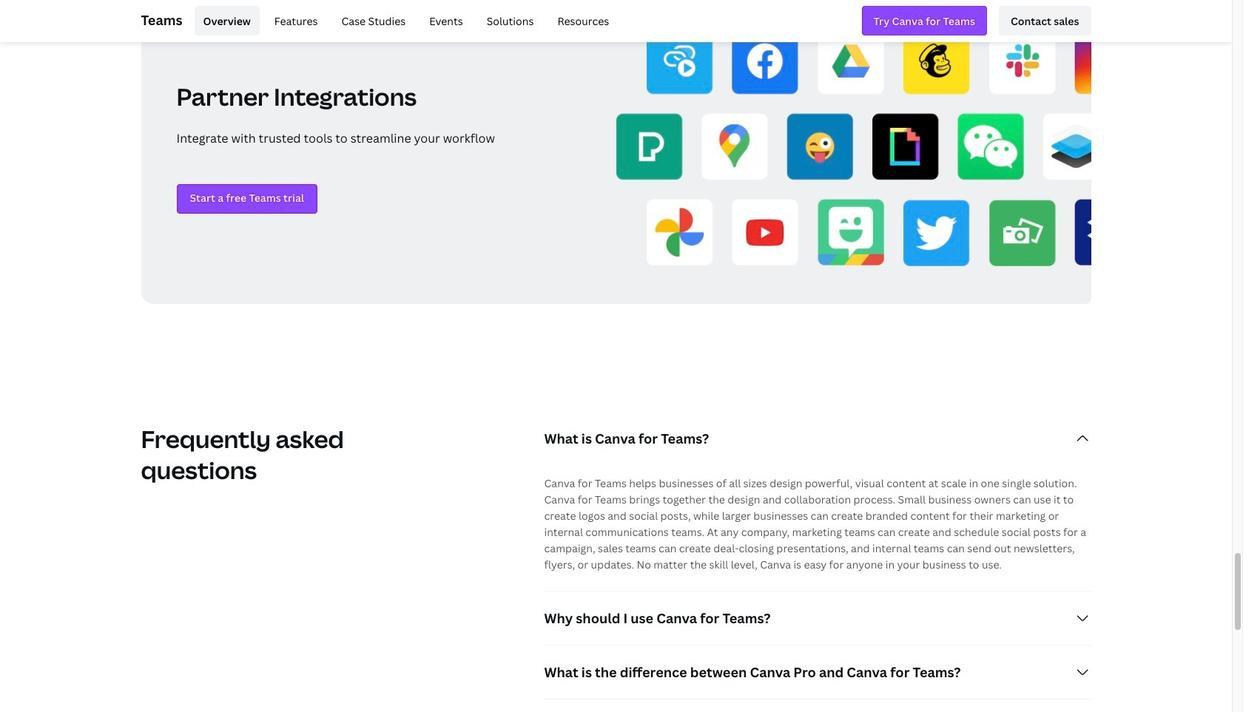 Task type: locate. For each thing, give the bounding box(es) containing it.
menu bar
[[188, 6, 618, 36]]



Task type: vqa. For each thing, say whether or not it's contained in the screenshot.
partner integrations image
yes



Task type: describe. For each thing, give the bounding box(es) containing it.
partner integrations image
[[616, 0, 1091, 304]]



